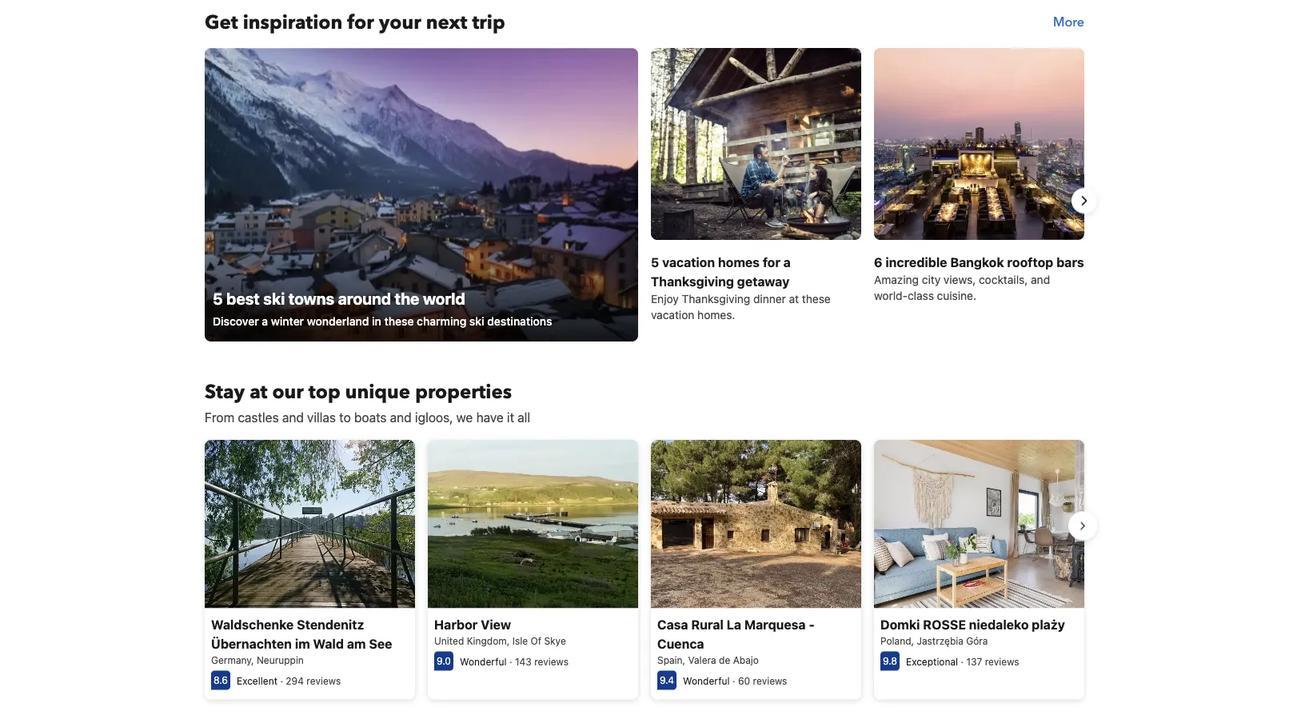 Task type: describe. For each thing, give the bounding box(es) containing it.
0 vertical spatial thanksgiving
[[651, 274, 735, 290]]

boats
[[354, 410, 387, 426]]

trip
[[472, 10, 505, 36]]

plaży
[[1032, 617, 1066, 632]]

from
[[205, 410, 235, 426]]

wonderful · 143 reviews
[[460, 656, 569, 668]]

excellent
[[237, 676, 278, 687]]

homes
[[718, 255, 760, 270]]

casa rural la marquesa - cuenca spain, valera de abajo
[[658, 617, 815, 666]]

dinner
[[754, 293, 786, 306]]

the
[[395, 289, 420, 308]]

a inside 5 vacation homes for a thanksgiving getaway enjoy thanksgiving dinner at these vacation homes.
[[784, 255, 791, 270]]

all
[[518, 410, 531, 426]]

6 incredible bangkok rooftop bars amazing city views, cocktails, and world-class cuisine.
[[875, 255, 1085, 303]]

góra
[[967, 636, 989, 647]]

9.4 element
[[658, 671, 677, 690]]

of
[[531, 636, 542, 647]]

wonderful element for of
[[460, 656, 507, 668]]

am
[[347, 636, 366, 652]]

reviews for kingdom,
[[535, 656, 569, 668]]

9.8
[[883, 656, 898, 667]]

domki rosse niedaleko plaży poland, jastrzębia góra
[[881, 617, 1066, 647]]

· for la
[[733, 676, 736, 687]]

properties
[[415, 379, 512, 406]]

cuenca
[[658, 636, 705, 652]]

5 vacation homes for a thanksgiving getaway enjoy thanksgiving dinner at these vacation homes.
[[651, 255, 831, 322]]

class
[[908, 290, 935, 303]]

a inside '5 best ski towns around the world discover a winter wonderland in these charming ski destinations'
[[262, 315, 268, 328]]

la
[[727, 617, 742, 632]]

getaway
[[738, 274, 790, 290]]

see
[[369, 636, 392, 652]]

übernachten
[[211, 636, 292, 652]]

-
[[809, 617, 815, 632]]

9.0 element
[[434, 652, 454, 671]]

wonderful for cuenca
[[683, 676, 730, 687]]

cocktails,
[[979, 274, 1029, 287]]

exceptional
[[907, 656, 959, 668]]

5 for 5 vacation homes for a thanksgiving getaway
[[651, 255, 660, 270]]

get
[[205, 10, 238, 36]]

· for niedaleko
[[961, 656, 964, 668]]

more link
[[1054, 10, 1085, 36]]

1 vertical spatial vacation
[[651, 309, 695, 322]]

niedaleko
[[970, 617, 1029, 632]]

to
[[339, 410, 351, 426]]

wonderful · 60 reviews
[[683, 676, 788, 687]]

these inside 5 vacation homes for a thanksgiving getaway enjoy thanksgiving dinner at these vacation homes.
[[802, 293, 831, 306]]

bangkok
[[951, 255, 1005, 270]]

inspiration
[[243, 10, 343, 36]]

6
[[875, 255, 883, 270]]

these inside '5 best ski towns around the world discover a winter wonderland in these charming ski destinations'
[[385, 315, 414, 328]]

domki
[[881, 617, 921, 632]]

reviews for marquesa
[[753, 676, 788, 687]]

valera
[[689, 655, 717, 666]]

germany,
[[211, 655, 254, 666]]

harbor
[[434, 617, 478, 632]]

excellent element
[[237, 676, 278, 687]]

8.6
[[214, 675, 228, 686]]

casa
[[658, 617, 689, 632]]

winter
[[271, 315, 304, 328]]

homes.
[[698, 309, 736, 322]]

waldschenke
[[211, 617, 294, 632]]

amazing
[[875, 274, 919, 287]]

bars
[[1057, 255, 1085, 270]]

marquesa
[[745, 617, 806, 632]]

1 horizontal spatial and
[[390, 410, 412, 426]]

5 best ski towns around the world discover a winter wonderland in these charming ski destinations
[[213, 289, 553, 328]]

1 vertical spatial thanksgiving
[[682, 293, 751, 306]]

waldschenke stendenitz übernachten im wald am see germany, neuruppin
[[211, 617, 392, 666]]

0 vertical spatial vacation
[[663, 255, 715, 270]]

rooftop
[[1008, 255, 1054, 270]]

it
[[507, 410, 515, 426]]

top
[[309, 379, 341, 406]]

294
[[286, 676, 304, 687]]

next
[[426, 10, 468, 36]]

1 horizontal spatial ski
[[470, 315, 485, 328]]

around
[[338, 289, 391, 308]]



Task type: vqa. For each thing, say whether or not it's contained in the screenshot.
You in the What is a flexible ticket? A flexible ticket allows you to change your flight with the same airline by only paying the fare and tax difference. It can only be used for one confirmed change. You can add the flexible ticket when booking your flight.
no



Task type: locate. For each thing, give the bounding box(es) containing it.
for left your
[[347, 10, 374, 36]]

your
[[379, 10, 421, 36]]

vacation
[[663, 255, 715, 270], [651, 309, 695, 322]]

kingdom,
[[467, 636, 510, 647]]

a up getaway
[[784, 255, 791, 270]]

and right boats
[[390, 410, 412, 426]]

thanksgiving up homes.
[[682, 293, 751, 306]]

0 vertical spatial for
[[347, 10, 374, 36]]

enjoy
[[651, 293, 679, 306]]

unique
[[345, 379, 411, 406]]

rural
[[692, 617, 724, 632]]

0 vertical spatial wonderful element
[[460, 656, 507, 668]]

get inspiration for your next trip
[[205, 10, 505, 36]]

wonderful element
[[460, 656, 507, 668], [683, 676, 730, 687]]

at inside 5 vacation homes for a thanksgiving getaway enjoy thanksgiving dinner at these vacation homes.
[[789, 293, 799, 306]]

0 vertical spatial ski
[[263, 289, 285, 308]]

stendenitz
[[297, 617, 364, 632]]

1 vertical spatial ski
[[470, 315, 485, 328]]

skye
[[544, 636, 566, 647]]

thanksgiving up enjoy
[[651, 274, 735, 290]]

1 vertical spatial for
[[763, 255, 781, 270]]

isle
[[513, 636, 528, 647]]

wonderful element down kingdom,
[[460, 656, 507, 668]]

0 vertical spatial 5
[[651, 255, 660, 270]]

· left 294
[[280, 676, 283, 687]]

wonderland
[[307, 315, 369, 328]]

· left 137
[[961, 656, 964, 668]]

8.6 element
[[211, 671, 230, 690]]

more
[[1054, 14, 1085, 32]]

2 horizontal spatial and
[[1032, 274, 1051, 287]]

at right dinner
[[789, 293, 799, 306]]

0 vertical spatial wonderful
[[460, 656, 507, 668]]

de
[[719, 655, 731, 666]]

world
[[423, 289, 466, 308]]

united
[[434, 636, 464, 647]]

wonderful element for cuenca
[[683, 676, 730, 687]]

· left 60
[[733, 676, 736, 687]]

reviews right 60
[[753, 676, 788, 687]]

views,
[[944, 274, 976, 287]]

5 inside '5 best ski towns around the world discover a winter wonderland in these charming ski destinations'
[[213, 289, 223, 308]]

0 vertical spatial these
[[802, 293, 831, 306]]

0 vertical spatial at
[[789, 293, 799, 306]]

0 horizontal spatial these
[[385, 315, 414, 328]]

1 vertical spatial 5
[[213, 289, 223, 308]]

poland,
[[881, 636, 915, 647]]

and
[[1032, 274, 1051, 287], [282, 410, 304, 426], [390, 410, 412, 426]]

abajo
[[734, 655, 759, 666]]

exceptional element
[[907, 656, 959, 668]]

region containing waldschenke stendenitz übernachten im wald am see
[[192, 434, 1098, 706]]

have
[[477, 410, 504, 426]]

0 horizontal spatial wonderful
[[460, 656, 507, 668]]

0 horizontal spatial ski
[[263, 289, 285, 308]]

we
[[457, 410, 473, 426]]

for up getaway
[[763, 255, 781, 270]]

towns
[[289, 289, 335, 308]]

9.8 element
[[881, 652, 900, 671]]

a left "winter"
[[262, 315, 268, 328]]

5 best ski towns around the world region
[[192, 48, 1098, 354]]

· for united
[[510, 656, 513, 668]]

at up castles
[[250, 379, 268, 406]]

1 horizontal spatial at
[[789, 293, 799, 306]]

spain,
[[658, 655, 686, 666]]

vacation up enjoy
[[663, 255, 715, 270]]

for inside 5 vacation homes for a thanksgiving getaway enjoy thanksgiving dinner at these vacation homes.
[[763, 255, 781, 270]]

these
[[802, 293, 831, 306], [385, 315, 414, 328]]

1 horizontal spatial these
[[802, 293, 831, 306]]

6 incredible bangkok rooftop bars image
[[875, 48, 1085, 240]]

· left 143
[[510, 656, 513, 668]]

reviews right 294
[[307, 676, 341, 687]]

9.4
[[660, 675, 675, 686]]

0 vertical spatial a
[[784, 255, 791, 270]]

wonderful down "valera"
[[683, 676, 730, 687]]

1 vertical spatial a
[[262, 315, 268, 328]]

60
[[739, 676, 751, 687]]

neuruppin
[[257, 655, 304, 666]]

5 left best
[[213, 289, 223, 308]]

wonderful down kingdom,
[[460, 656, 507, 668]]

exceptional · 137 reviews
[[907, 656, 1020, 668]]

view
[[481, 617, 511, 632]]

5 inside 5 vacation homes for a thanksgiving getaway enjoy thanksgiving dinner at these vacation homes.
[[651, 255, 660, 270]]

wald
[[313, 636, 344, 652]]

wonderful for of
[[460, 656, 507, 668]]

5 for 5 best ski towns around the world
[[213, 289, 223, 308]]

1 horizontal spatial a
[[784, 255, 791, 270]]

wonderful
[[460, 656, 507, 668], [683, 676, 730, 687]]

5 up enjoy
[[651, 255, 660, 270]]

harbor view united kingdom, isle of skye
[[434, 617, 566, 647]]

region
[[192, 434, 1098, 706]]

rosse
[[924, 617, 967, 632]]

next image
[[1075, 192, 1095, 211]]

igloos,
[[415, 410, 453, 426]]

and inside 6 incredible bangkok rooftop bars amazing city views, cocktails, and world-class cuisine.
[[1032, 274, 1051, 287]]

0 horizontal spatial a
[[262, 315, 268, 328]]

wonderful element down "valera"
[[683, 676, 730, 687]]

1 horizontal spatial for
[[763, 255, 781, 270]]

0 horizontal spatial 5
[[213, 289, 223, 308]]

vacation down enjoy
[[651, 309, 695, 322]]

0 horizontal spatial and
[[282, 410, 304, 426]]

castles
[[238, 410, 279, 426]]

stay at our top unique properties from castles and villas to boats and igloos, we have it all
[[205, 379, 531, 426]]

143
[[515, 656, 532, 668]]

and down rooftop
[[1032, 274, 1051, 287]]

ski right charming
[[470, 315, 485, 328]]

1 vertical spatial wonderful element
[[683, 676, 730, 687]]

villas
[[307, 410, 336, 426]]

im
[[295, 636, 310, 652]]

destinations
[[488, 315, 553, 328]]

1 vertical spatial at
[[250, 379, 268, 406]]

and down our
[[282, 410, 304, 426]]

stay
[[205, 379, 245, 406]]

1 vertical spatial these
[[385, 315, 414, 328]]

cuisine.
[[938, 290, 977, 303]]

9.0
[[437, 656, 451, 667]]

· for übernachten
[[280, 676, 283, 687]]

ski up "winter"
[[263, 289, 285, 308]]

reviews down skye
[[535, 656, 569, 668]]

1 horizontal spatial wonderful
[[683, 676, 730, 687]]

charming
[[417, 315, 467, 328]]

0 horizontal spatial wonderful element
[[460, 656, 507, 668]]

reviews right 137
[[986, 656, 1020, 668]]

reviews
[[535, 656, 569, 668], [986, 656, 1020, 668], [307, 676, 341, 687], [753, 676, 788, 687]]

city
[[922, 274, 941, 287]]

for
[[347, 10, 374, 36], [763, 255, 781, 270]]

these right in
[[385, 315, 414, 328]]

137
[[967, 656, 983, 668]]

5 vacation homes for a thanksgiving getaway image
[[651, 48, 862, 240]]

0 horizontal spatial at
[[250, 379, 268, 406]]

discover
[[213, 315, 259, 328]]

incredible
[[886, 255, 948, 270]]

at inside stay at our top unique properties from castles and villas to boats and igloos, we have it all
[[250, 379, 268, 406]]

our
[[272, 379, 304, 406]]

1 horizontal spatial 5
[[651, 255, 660, 270]]

5
[[651, 255, 660, 270], [213, 289, 223, 308]]

excellent · 294 reviews
[[237, 676, 341, 687]]

·
[[510, 656, 513, 668], [961, 656, 964, 668], [280, 676, 283, 687], [733, 676, 736, 687]]

reviews for plaży
[[986, 656, 1020, 668]]

world-
[[875, 290, 908, 303]]

in
[[372, 315, 382, 328]]

reviews for im
[[307, 676, 341, 687]]

thanksgiving
[[651, 274, 735, 290], [682, 293, 751, 306]]

0 horizontal spatial for
[[347, 10, 374, 36]]

1 vertical spatial wonderful
[[683, 676, 730, 687]]

at
[[789, 293, 799, 306], [250, 379, 268, 406]]

jastrzębia
[[917, 636, 964, 647]]

these right dinner
[[802, 293, 831, 306]]

1 horizontal spatial wonderful element
[[683, 676, 730, 687]]



